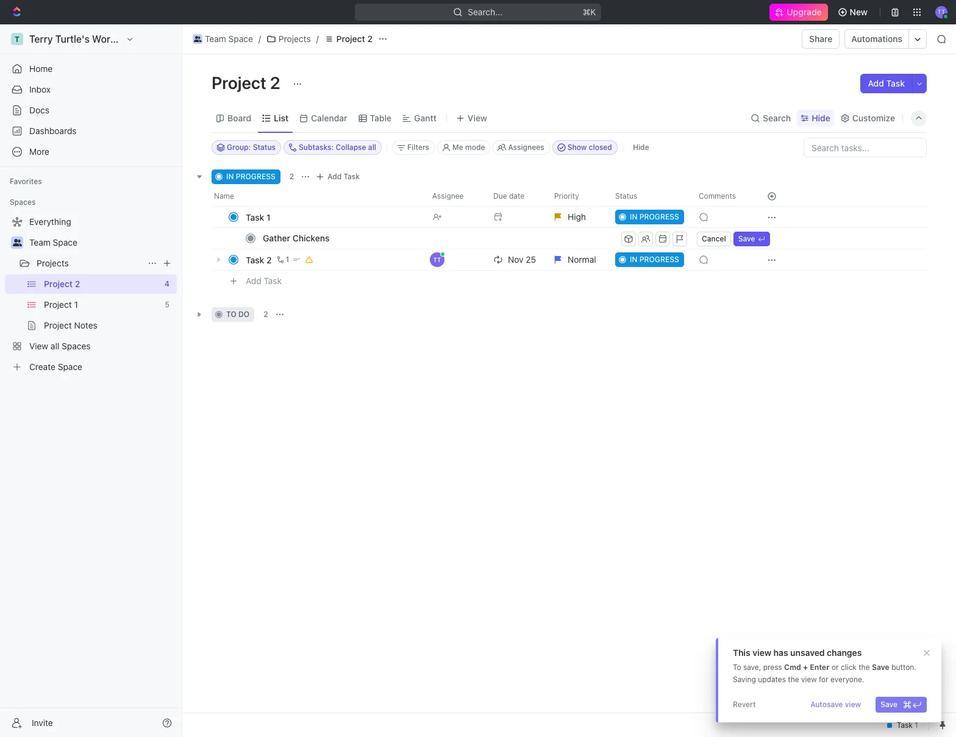 Task type: describe. For each thing, give the bounding box(es) containing it.
click
[[841, 663, 857, 672]]

1 vertical spatial add task button
[[313, 170, 365, 184]]

1 vertical spatial add
[[328, 172, 342, 181]]

0 vertical spatial team space link
[[190, 32, 256, 46]]

assignees button
[[493, 140, 550, 155]]

priority
[[555, 192, 579, 201]]

2 inside tree
[[75, 279, 80, 289]]

terry
[[29, 34, 53, 45]]

button.
[[892, 663, 917, 672]]

dashboards
[[29, 126, 77, 136]]

0 vertical spatial progress
[[236, 172, 276, 181]]

view button
[[452, 110, 492, 127]]

Task name or type '/' for commands text field
[[263, 228, 619, 248]]

2 horizontal spatial add task button
[[861, 74, 913, 93]]

view all spaces link
[[5, 337, 175, 356]]

date
[[509, 192, 525, 201]]

project 1 link
[[44, 295, 160, 315]]

notes
[[74, 320, 97, 331]]

terry turtle's workspace
[[29, 34, 143, 45]]

filters button
[[392, 140, 435, 155]]

0 vertical spatial space
[[229, 34, 253, 44]]

for
[[819, 675, 829, 685]]

autosave view button
[[806, 697, 867, 713]]

list link
[[272, 110, 289, 127]]

0 vertical spatial in
[[226, 172, 234, 181]]

0 horizontal spatial project 2 link
[[44, 275, 160, 294]]

search
[[763, 113, 792, 123]]

dashboards link
[[5, 121, 177, 141]]

2 vertical spatial add task button
[[240, 274, 287, 289]]

assignee button
[[425, 187, 486, 206]]

0 vertical spatial projects
[[279, 34, 311, 44]]

cancel
[[702, 234, 727, 243]]

2 vertical spatial save
[[881, 700, 898, 710]]

show closed button
[[553, 140, 618, 155]]

table link
[[368, 110, 392, 127]]

gantt link
[[412, 110, 437, 127]]

mode
[[466, 143, 485, 152]]

or
[[832, 663, 839, 672]]

subtasks: collapse all
[[299, 143, 377, 152]]

calendar link
[[309, 110, 348, 127]]

view for autosave
[[846, 700, 862, 710]]

group: status
[[227, 143, 276, 152]]

+
[[804, 663, 809, 672]]

status button
[[608, 187, 692, 206]]

in progress button for high
[[608, 206, 692, 228]]

workspace
[[92, 34, 143, 45]]

unsaved
[[791, 648, 825, 658]]

turtle's
[[55, 34, 90, 45]]

task left 1 button
[[246, 255, 264, 265]]

cancel button
[[697, 232, 731, 246]]

1 vertical spatial add task
[[328, 172, 360, 181]]

view button
[[452, 104, 492, 132]]

1 button
[[274, 254, 291, 266]]

share button
[[802, 29, 840, 49]]

create
[[29, 362, 55, 372]]

task 1 link
[[243, 208, 423, 226]]

view for this
[[753, 648, 772, 658]]

0 horizontal spatial tt button
[[425, 249, 486, 271]]

filters
[[408, 143, 430, 152]]

5
[[165, 300, 170, 309]]

calendar
[[311, 113, 348, 123]]

1 vertical spatial save button
[[876, 697, 927, 713]]

1 horizontal spatial all
[[368, 143, 377, 152]]

1 horizontal spatial team space
[[205, 34, 253, 44]]

task 2
[[246, 255, 272, 265]]

team space inside sidebar 'navigation'
[[29, 237, 77, 248]]

due
[[494, 192, 507, 201]]

home link
[[5, 59, 177, 79]]

comments button
[[692, 187, 753, 206]]

autosave
[[811, 700, 844, 710]]

invite
[[32, 718, 53, 728]]

0 vertical spatial team
[[205, 34, 226, 44]]

docs
[[29, 105, 49, 115]]

table
[[370, 113, 392, 123]]

1 horizontal spatial the
[[859, 663, 870, 672]]

save,
[[744, 663, 762, 672]]

t
[[15, 34, 19, 44]]

board
[[228, 113, 252, 123]]

inbox link
[[5, 80, 177, 99]]

gantt
[[414, 113, 437, 123]]

list
[[274, 113, 289, 123]]

0 horizontal spatial spaces
[[10, 198, 36, 207]]

tree inside sidebar 'navigation'
[[5, 212, 177, 377]]

Search tasks... text field
[[805, 139, 927, 157]]

more
[[29, 146, 49, 157]]

docs link
[[5, 101, 177, 120]]

0 vertical spatial save
[[739, 234, 756, 243]]

1 vertical spatial the
[[788, 675, 800, 685]]

1 vertical spatial project 2
[[212, 73, 284, 93]]

automations
[[852, 34, 903, 44]]

revert button
[[729, 697, 761, 713]]

0 vertical spatial add
[[869, 78, 885, 88]]

do
[[239, 310, 250, 319]]

press
[[764, 663, 783, 672]]

create space link
[[5, 358, 175, 377]]

0 horizontal spatial add task
[[246, 276, 282, 286]]

show
[[568, 143, 587, 152]]

subtasks:
[[299, 143, 334, 152]]

create space
[[29, 362, 82, 372]]

to
[[226, 310, 237, 319]]

customize button
[[837, 110, 899, 127]]

home
[[29, 63, 53, 74]]

upgrade
[[787, 7, 822, 17]]



Task type: locate. For each thing, give the bounding box(es) containing it.
add task button up "name" dropdown button
[[313, 170, 365, 184]]

in progress button for normal
[[608, 249, 692, 271]]

favorites
[[10, 177, 42, 186]]

0 vertical spatial the
[[859, 663, 870, 672]]

name
[[214, 192, 234, 201]]

name button
[[212, 187, 425, 206]]

2 vertical spatial 1
[[74, 300, 78, 310]]

1 vertical spatial spaces
[[62, 341, 91, 351]]

hide
[[812, 113, 831, 123], [633, 143, 650, 152]]

projects
[[279, 34, 311, 44], [37, 258, 69, 268]]

updates
[[759, 675, 786, 685]]

new
[[850, 7, 868, 17]]

1 up project notes
[[74, 300, 78, 310]]

view inside tree
[[29, 341, 48, 351]]

save button
[[734, 232, 770, 246], [876, 697, 927, 713]]

1 vertical spatial status
[[616, 192, 638, 201]]

1 vertical spatial space
[[53, 237, 77, 248]]

0 horizontal spatial projects link
[[37, 254, 143, 273]]

comments
[[699, 192, 736, 201]]

this
[[733, 648, 751, 658]]

1 vertical spatial team space link
[[29, 233, 175, 253]]

in progress
[[226, 172, 276, 181], [630, 212, 680, 221], [630, 255, 680, 264]]

save down button.
[[881, 700, 898, 710]]

1 horizontal spatial spaces
[[62, 341, 91, 351]]

group:
[[227, 143, 251, 152]]

view for view all spaces
[[29, 341, 48, 351]]

save
[[739, 234, 756, 243], [872, 663, 890, 672], [881, 700, 898, 710]]

0 horizontal spatial user group image
[[13, 239, 22, 247]]

space
[[229, 34, 253, 44], [53, 237, 77, 248], [58, 362, 82, 372]]

1 vertical spatial view
[[802, 675, 817, 685]]

automations button
[[846, 30, 909, 48]]

everything
[[29, 217, 71, 227]]

1 horizontal spatial tt
[[938, 8, 946, 15]]

upgrade link
[[770, 4, 828, 21]]

hide right the search on the top of page
[[812, 113, 831, 123]]

1 horizontal spatial status
[[616, 192, 638, 201]]

all right collapse
[[368, 143, 377, 152]]

1 horizontal spatial hide
[[812, 113, 831, 123]]

spaces down project notes
[[62, 341, 91, 351]]

share
[[810, 34, 833, 44]]

search button
[[747, 110, 795, 127]]

task 1
[[246, 212, 271, 222]]

customize
[[853, 113, 896, 123]]

0 horizontal spatial team space link
[[29, 233, 175, 253]]

me mode
[[453, 143, 485, 152]]

in for high
[[630, 212, 638, 221]]

spaces down the favorites 'button' at left
[[10, 198, 36, 207]]

saving
[[733, 675, 756, 685]]

collapse
[[336, 143, 366, 152]]

0 horizontal spatial tt
[[434, 256, 441, 264]]

high button
[[547, 206, 608, 228]]

save button down button.
[[876, 697, 927, 713]]

add task down task 2
[[246, 276, 282, 286]]

view inside button
[[468, 113, 488, 123]]

1 horizontal spatial projects
[[279, 34, 311, 44]]

1 vertical spatial team space
[[29, 237, 77, 248]]

0 vertical spatial view
[[753, 648, 772, 658]]

assignees
[[509, 143, 545, 152]]

task down collapse
[[344, 172, 360, 181]]

spaces
[[10, 198, 36, 207], [62, 341, 91, 351]]

project notes link
[[44, 316, 175, 336]]

0 vertical spatial user group image
[[194, 36, 202, 42]]

1 vertical spatial team
[[29, 237, 51, 248]]

add task button
[[861, 74, 913, 93], [313, 170, 365, 184], [240, 274, 287, 289]]

0 horizontal spatial add task button
[[240, 274, 287, 289]]

0 vertical spatial projects link
[[264, 32, 314, 46]]

status inside dropdown button
[[616, 192, 638, 201]]

this view has unsaved changes to save, press cmd + enter or click the save button. saving updates the view for everyone.
[[733, 648, 917, 685]]

in progress button
[[608, 206, 692, 228], [608, 249, 692, 271]]

0 vertical spatial tt
[[938, 8, 946, 15]]

task up customize
[[887, 78, 905, 88]]

view for view
[[468, 113, 488, 123]]

1 inside button
[[286, 255, 289, 264]]

1 vertical spatial projects link
[[37, 254, 143, 273]]

⌘k
[[583, 7, 597, 17]]

0 horizontal spatial view
[[29, 341, 48, 351]]

me mode button
[[438, 140, 491, 155]]

view
[[753, 648, 772, 658], [802, 675, 817, 685], [846, 700, 862, 710]]

1 horizontal spatial 1
[[267, 212, 271, 222]]

save button right cancel button
[[734, 232, 770, 246]]

1 for project 1
[[74, 300, 78, 310]]

hide inside button
[[633, 143, 650, 152]]

0 horizontal spatial team
[[29, 237, 51, 248]]

0 vertical spatial 1
[[267, 212, 271, 222]]

1 horizontal spatial projects link
[[264, 32, 314, 46]]

the
[[859, 663, 870, 672], [788, 675, 800, 685]]

1 vertical spatial 1
[[286, 255, 289, 264]]

search...
[[468, 7, 503, 17]]

0 vertical spatial tt button
[[932, 2, 952, 22]]

1 horizontal spatial add task button
[[313, 170, 365, 184]]

project
[[337, 34, 365, 44], [212, 73, 267, 93], [44, 279, 73, 289], [44, 300, 72, 310], [44, 320, 72, 331]]

status right the priority dropdown button
[[616, 192, 638, 201]]

sidebar navigation
[[0, 24, 185, 738]]

all up create space at the left
[[51, 341, 59, 351]]

0 vertical spatial all
[[368, 143, 377, 152]]

0 horizontal spatial team space
[[29, 237, 77, 248]]

2 vertical spatial in progress
[[630, 255, 680, 264]]

add
[[869, 78, 885, 88], [328, 172, 342, 181], [246, 276, 262, 286]]

0 horizontal spatial projects
[[37, 258, 69, 268]]

hide right closed
[[633, 143, 650, 152]]

1 vertical spatial save
[[872, 663, 890, 672]]

tree containing everything
[[5, 212, 177, 377]]

progress for high
[[640, 212, 680, 221]]

hide inside dropdown button
[[812, 113, 831, 123]]

the down cmd
[[788, 675, 800, 685]]

in up name
[[226, 172, 234, 181]]

view up create
[[29, 341, 48, 351]]

2 vertical spatial view
[[846, 700, 862, 710]]

save inside this view has unsaved changes to save, press cmd + enter or click the save button. saving updates the view for everyone.
[[872, 663, 890, 672]]

has
[[774, 648, 789, 658]]

save left button.
[[872, 663, 890, 672]]

2 horizontal spatial project 2
[[337, 34, 373, 44]]

0 vertical spatial view
[[468, 113, 488, 123]]

0 vertical spatial save button
[[734, 232, 770, 246]]

/
[[259, 34, 261, 44], [316, 34, 319, 44]]

new button
[[833, 2, 876, 22]]

0 vertical spatial in progress
[[226, 172, 276, 181]]

tt
[[938, 8, 946, 15], [434, 256, 441, 264]]

add task button up customize
[[861, 74, 913, 93]]

0 vertical spatial status
[[253, 143, 276, 152]]

task up task 2
[[246, 212, 264, 222]]

team space link inside sidebar 'navigation'
[[29, 233, 175, 253]]

add up customize
[[869, 78, 885, 88]]

1 vertical spatial in progress button
[[608, 249, 692, 271]]

view up save,
[[753, 648, 772, 658]]

0 vertical spatial spaces
[[10, 198, 36, 207]]

add task
[[869, 78, 905, 88], [328, 172, 360, 181], [246, 276, 282, 286]]

1 horizontal spatial add
[[328, 172, 342, 181]]

1 vertical spatial progress
[[640, 212, 680, 221]]

2 horizontal spatial add task
[[869, 78, 905, 88]]

1 horizontal spatial view
[[468, 113, 488, 123]]

1 horizontal spatial view
[[802, 675, 817, 685]]

0 horizontal spatial status
[[253, 143, 276, 152]]

task down 1 button
[[264, 276, 282, 286]]

1 horizontal spatial team
[[205, 34, 226, 44]]

changes
[[827, 648, 862, 658]]

priority button
[[547, 187, 608, 206]]

projects inside sidebar 'navigation'
[[37, 258, 69, 268]]

user group image
[[194, 36, 202, 42], [13, 239, 22, 247]]

add task button down task 2
[[240, 274, 287, 289]]

2 vertical spatial in
[[630, 255, 638, 264]]

0 horizontal spatial the
[[788, 675, 800, 685]]

team space
[[205, 34, 253, 44], [29, 237, 77, 248]]

favorites button
[[5, 175, 47, 189]]

status right "group:"
[[253, 143, 276, 152]]

add up "name" dropdown button
[[328, 172, 342, 181]]

1 horizontal spatial project 2
[[212, 73, 284, 93]]

1 vertical spatial tt
[[434, 256, 441, 264]]

add task up customize
[[869, 78, 905, 88]]

the right click
[[859, 663, 870, 672]]

normal button
[[547, 249, 608, 271]]

view inside button
[[846, 700, 862, 710]]

everything link
[[5, 212, 175, 232]]

1 horizontal spatial user group image
[[194, 36, 202, 42]]

2 vertical spatial project 2
[[44, 279, 80, 289]]

1 horizontal spatial add task
[[328, 172, 360, 181]]

progress for normal
[[640, 255, 680, 264]]

due date button
[[486, 187, 547, 206]]

status
[[253, 143, 276, 152], [616, 192, 638, 201]]

autosave view
[[811, 700, 862, 710]]

0 horizontal spatial 1
[[74, 300, 78, 310]]

0 vertical spatial add task
[[869, 78, 905, 88]]

show closed
[[568, 143, 613, 152]]

all inside tree
[[51, 341, 59, 351]]

2 horizontal spatial view
[[846, 700, 862, 710]]

to do
[[226, 310, 250, 319]]

hide button
[[798, 110, 835, 127]]

team
[[205, 34, 226, 44], [29, 237, 51, 248]]

0 horizontal spatial /
[[259, 34, 261, 44]]

project 2 inside tree
[[44, 279, 80, 289]]

inbox
[[29, 84, 51, 95]]

0 vertical spatial in progress button
[[608, 206, 692, 228]]

1 up task 2
[[267, 212, 271, 222]]

1 vertical spatial tt button
[[425, 249, 486, 271]]

1 horizontal spatial project 2 link
[[321, 32, 376, 46]]

in progress for high
[[630, 212, 680, 221]]

1 vertical spatial all
[[51, 341, 59, 351]]

user group image inside sidebar 'navigation'
[[13, 239, 22, 247]]

project notes
[[44, 320, 97, 331]]

1
[[267, 212, 271, 222], [286, 255, 289, 264], [74, 300, 78, 310]]

terry turtle's workspace, , element
[[11, 33, 23, 45]]

1 vertical spatial project 2 link
[[44, 275, 160, 294]]

0 horizontal spatial hide
[[633, 143, 650, 152]]

1 vertical spatial user group image
[[13, 239, 22, 247]]

1 vertical spatial projects
[[37, 258, 69, 268]]

team space link
[[190, 32, 256, 46], [29, 233, 175, 253]]

2 vertical spatial add
[[246, 276, 262, 286]]

in down status dropdown button
[[630, 212, 638, 221]]

0 horizontal spatial project 2
[[44, 279, 80, 289]]

1 in progress button from the top
[[608, 206, 692, 228]]

0 vertical spatial project 2 link
[[321, 32, 376, 46]]

1 right task 2
[[286, 255, 289, 264]]

team inside tree
[[29, 237, 51, 248]]

2 horizontal spatial add
[[869, 78, 885, 88]]

in progress for normal
[[630, 255, 680, 264]]

0 horizontal spatial view
[[753, 648, 772, 658]]

to
[[733, 663, 742, 672]]

normal
[[568, 254, 597, 265]]

view all spaces
[[29, 341, 91, 351]]

tt button
[[932, 2, 952, 22], [425, 249, 486, 271]]

1 inside sidebar 'navigation'
[[74, 300, 78, 310]]

1 horizontal spatial tt button
[[932, 2, 952, 22]]

view down +
[[802, 675, 817, 685]]

2 in progress button from the top
[[608, 249, 692, 271]]

save right cancel on the top
[[739, 234, 756, 243]]

revert
[[733, 700, 756, 710]]

cmd
[[785, 663, 802, 672]]

1 / from the left
[[259, 34, 261, 44]]

closed
[[589, 143, 613, 152]]

add down task 2
[[246, 276, 262, 286]]

1 for task 1
[[267, 212, 271, 222]]

1 vertical spatial in
[[630, 212, 638, 221]]

add task down subtasks: collapse all
[[328, 172, 360, 181]]

in for normal
[[630, 255, 638, 264]]

0 horizontal spatial save button
[[734, 232, 770, 246]]

2 / from the left
[[316, 34, 319, 44]]

hide button
[[628, 140, 654, 155]]

0 vertical spatial project 2
[[337, 34, 373, 44]]

view up mode
[[468, 113, 488, 123]]

2 vertical spatial progress
[[640, 255, 680, 264]]

1 vertical spatial view
[[29, 341, 48, 351]]

view down everyone.
[[846, 700, 862, 710]]

everyone.
[[831, 675, 865, 685]]

2 vertical spatial space
[[58, 362, 82, 372]]

1 vertical spatial in progress
[[630, 212, 680, 221]]

1 horizontal spatial /
[[316, 34, 319, 44]]

in right normal
[[630, 255, 638, 264]]

more button
[[5, 142, 177, 162]]

tree
[[5, 212, 177, 377]]



Task type: vqa. For each thing, say whether or not it's contained in the screenshot.
bottommost Hide
yes



